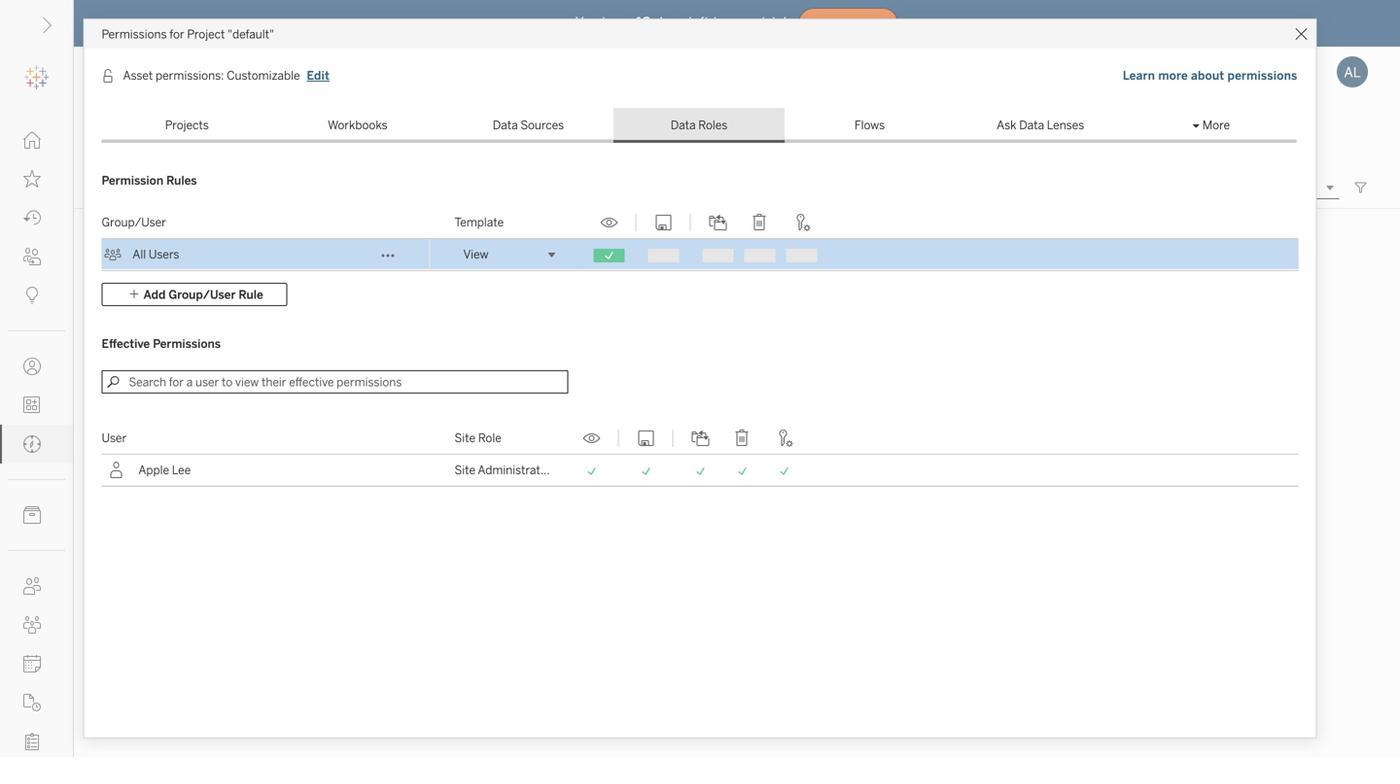 Task type: describe. For each thing, give the bounding box(es) containing it.
buy now
[[823, 17, 874, 29]]

data for data sources
[[493, 118, 518, 132]]

asset
[[123, 69, 153, 83]]

more
[[1158, 69, 1188, 83]]

creator
[[554, 463, 595, 477]]

ask data lenses
[[997, 118, 1084, 132]]

group/user
[[102, 215, 166, 229]]

row containing apple lee
[[102, 455, 1299, 486]]

have
[[602, 14, 632, 30]]

default inside the default project that was automatically created by tableau.
[[132, 449, 169, 463]]

apple
[[138, 463, 169, 477]]

learn more about permissions
[[1123, 69, 1298, 83]]

all users
[[133, 247, 179, 262]]

default image
[[97, 227, 389, 407]]

rules
[[166, 174, 197, 188]]

permissions for project "default"
[[102, 27, 274, 41]]

that
[[212, 449, 233, 463]]

permissions
[[1228, 69, 1298, 83]]

user permission rule image
[[107, 462, 125, 479]]

samples image
[[406, 227, 698, 407]]

ask
[[997, 118, 1017, 132]]

you
[[576, 14, 598, 30]]

permissions for project "default" dialog
[[84, 19, 1316, 757]]

role
[[478, 431, 502, 445]]

asset permissions: customizable
[[123, 69, 300, 83]]

left
[[689, 14, 710, 30]]

buy now button
[[798, 8, 899, 39]]

overwrite image for site role
[[634, 430, 658, 447]]

your
[[729, 14, 758, 30]]

site administrator creator
[[455, 463, 595, 477]]

"default"
[[228, 27, 274, 41]]

you have 13 days left in your trial.
[[576, 14, 791, 30]]

set permissions image
[[773, 430, 796, 447]]

user
[[102, 431, 127, 445]]

more
[[1203, 118, 1230, 132]]

permission
[[102, 174, 163, 188]]

Search for a user to view their effective permissions text field
[[102, 370, 568, 394]]

delete image for site role
[[731, 430, 754, 447]]

13
[[636, 14, 651, 30]]

learn more about permissions link
[[1122, 66, 1299, 86]]

3 data from the left
[[1019, 118, 1044, 132]]

navigation panel element
[[0, 58, 73, 757]]

about
[[1191, 69, 1225, 83]]

group permission rule image
[[104, 246, 122, 264]]

all
[[133, 247, 146, 262]]

samples.
[[418, 466, 466, 480]]

flows
[[855, 118, 885, 132]]

template
[[455, 215, 504, 229]]

new
[[118, 181, 142, 195]]

this project includes automatically uploaded samples.
[[418, 449, 655, 480]]

the
[[109, 449, 129, 463]]

set permissions image
[[790, 214, 813, 231]]

project
[[187, 27, 225, 41]]

explore
[[97, 121, 177, 149]]

data for data roles
[[671, 118, 696, 132]]

project inside this project includes automatically uploaded samples.
[[443, 449, 481, 463]]

view image
[[598, 214, 621, 231]]

grid containing group/user
[[102, 207, 1299, 271]]

new button
[[97, 176, 175, 199]]

effective permissions
[[102, 337, 221, 351]]

was
[[236, 449, 257, 463]]

effective
[[102, 337, 150, 351]]



Task type: locate. For each thing, give the bounding box(es) containing it.
project inside the default project that was automatically created by tableau.
[[172, 449, 209, 463]]

trial.
[[761, 14, 791, 30]]

1 horizontal spatial automatically
[[531, 449, 603, 463]]

this
[[418, 449, 441, 463]]

in
[[713, 14, 725, 30]]

grid containing user
[[102, 423, 1299, 486]]

0 horizontal spatial automatically
[[260, 449, 332, 463]]

move image for template
[[706, 214, 730, 231]]

by
[[109, 466, 122, 480]]

data roles
[[671, 118, 728, 132]]

delete image for template
[[748, 214, 772, 231]]

move image
[[706, 214, 730, 231], [689, 430, 712, 447]]

project down site role
[[443, 449, 481, 463]]

customizable
[[227, 69, 300, 83]]

project
[[172, 449, 209, 463], [443, 449, 481, 463]]

view image
[[580, 430, 603, 447]]

permissions
[[102, 27, 167, 41], [153, 337, 221, 351]]

1 project from the left
[[172, 449, 209, 463]]

apple lee
[[138, 463, 191, 477]]

2 data from the left
[[671, 118, 696, 132]]

row
[[102, 455, 1299, 486]]

permissions:
[[156, 69, 224, 83]]

overwrite image for template
[[652, 214, 675, 231]]

site for site administrator creator
[[455, 463, 475, 477]]

workbooks
[[328, 118, 388, 132]]

delete image
[[748, 214, 772, 231], [731, 430, 754, 447]]

1 vertical spatial delete image
[[731, 430, 754, 447]]

automatically right was
[[260, 449, 332, 463]]

data
[[493, 118, 518, 132], [671, 118, 696, 132], [1019, 118, 1044, 132]]

lenses
[[1047, 118, 1084, 132]]

0 horizontal spatial project
[[172, 449, 209, 463]]

samples
[[418, 422, 474, 439]]

2 project from the left
[[443, 449, 481, 463]]

tableau.
[[124, 466, 168, 480]]

data sources
[[493, 118, 564, 132]]

site down site role
[[455, 463, 475, 477]]

2 site from the top
[[455, 463, 475, 477]]

0 vertical spatial move image
[[706, 214, 730, 231]]

edit
[[307, 69, 330, 83]]

learn
[[1123, 69, 1155, 83]]

grid
[[102, 207, 1299, 271], [102, 423, 1299, 486]]

automatically inside the default project that was automatically created by tableau.
[[260, 449, 332, 463]]

users
[[149, 247, 179, 262]]

1 vertical spatial site
[[455, 463, 475, 477]]

data right ask
[[1019, 118, 1044, 132]]

permissions tab list
[[102, 108, 1297, 143]]

▾ more
[[1192, 118, 1230, 132]]

roles
[[698, 118, 728, 132]]

1 horizontal spatial project
[[443, 449, 481, 463]]

automatically inside this project includes automatically uploaded samples.
[[531, 449, 603, 463]]

site for site role
[[455, 431, 475, 445]]

move image up all users row
[[706, 214, 730, 231]]

all users row
[[102, 239, 1299, 271]]

1 site from the top
[[455, 431, 475, 445]]

data left 'roles'
[[671, 118, 696, 132]]

0 vertical spatial grid
[[102, 207, 1299, 271]]

lee
[[172, 463, 191, 477]]

site
[[455, 431, 475, 445], [455, 463, 475, 477]]

1 vertical spatial default
[[132, 449, 169, 463]]

permission rules
[[102, 174, 197, 188]]

0 horizontal spatial data
[[493, 118, 518, 132]]

created
[[335, 449, 375, 463]]

▾
[[1192, 118, 1200, 132]]

1 data from the left
[[493, 118, 518, 132]]

uploaded
[[606, 449, 655, 463]]

0 vertical spatial permissions
[[102, 27, 167, 41]]

automatically
[[260, 449, 332, 463], [531, 449, 603, 463]]

overwrite image up all users row
[[652, 214, 675, 231]]

main navigation. press the up and down arrow keys to access links. element
[[0, 121, 73, 757]]

includes
[[484, 449, 528, 463]]

all users row group
[[102, 239, 1299, 271]]

move image for site role
[[689, 430, 712, 447]]

default
[[109, 422, 154, 439], [132, 449, 169, 463]]

buy
[[823, 17, 845, 29]]

2 grid from the top
[[102, 423, 1299, 486]]

1 vertical spatial overwrite image
[[634, 430, 658, 447]]

automatically up the creator
[[531, 449, 603, 463]]

site left role
[[455, 431, 475, 445]]

permissions right effective
[[153, 337, 221, 351]]

2 horizontal spatial data
[[1019, 118, 1044, 132]]

overwrite image up uploaded
[[634, 430, 658, 447]]

1 automatically from the left
[[260, 449, 332, 463]]

default up the apple
[[132, 449, 169, 463]]

0 vertical spatial delete image
[[748, 214, 772, 231]]

1 grid from the top
[[102, 207, 1299, 271]]

move image left set permissions image
[[689, 430, 712, 447]]

0 vertical spatial default
[[109, 422, 154, 439]]

delete image left set permissions icon
[[748, 214, 772, 231]]

sources
[[521, 118, 564, 132]]

1 horizontal spatial data
[[671, 118, 696, 132]]

0 vertical spatial site
[[455, 431, 475, 445]]

the default project that was automatically created by tableau.
[[109, 449, 375, 480]]

1 vertical spatial move image
[[689, 430, 712, 447]]

edit link
[[306, 66, 331, 86]]

permissions up asset
[[102, 27, 167, 41]]

administrator
[[478, 463, 552, 477]]

delete image left set permissions image
[[731, 430, 754, 447]]

data left sources
[[493, 118, 518, 132]]

0 vertical spatial overwrite image
[[652, 214, 675, 231]]

days
[[655, 14, 685, 30]]

for
[[169, 27, 184, 41]]

overwrite image
[[652, 214, 675, 231], [634, 430, 658, 447]]

site inside row
[[455, 463, 475, 477]]

1 vertical spatial permissions
[[153, 337, 221, 351]]

default up the
[[109, 422, 154, 439]]

project up lee
[[172, 449, 209, 463]]

1 vertical spatial grid
[[102, 423, 1299, 486]]

now
[[848, 17, 874, 29]]

site role
[[455, 431, 502, 445]]

2 automatically from the left
[[531, 449, 603, 463]]

projects
[[165, 118, 209, 132]]



Task type: vqa. For each thing, say whether or not it's contained in the screenshot.
the middle Data
yes



